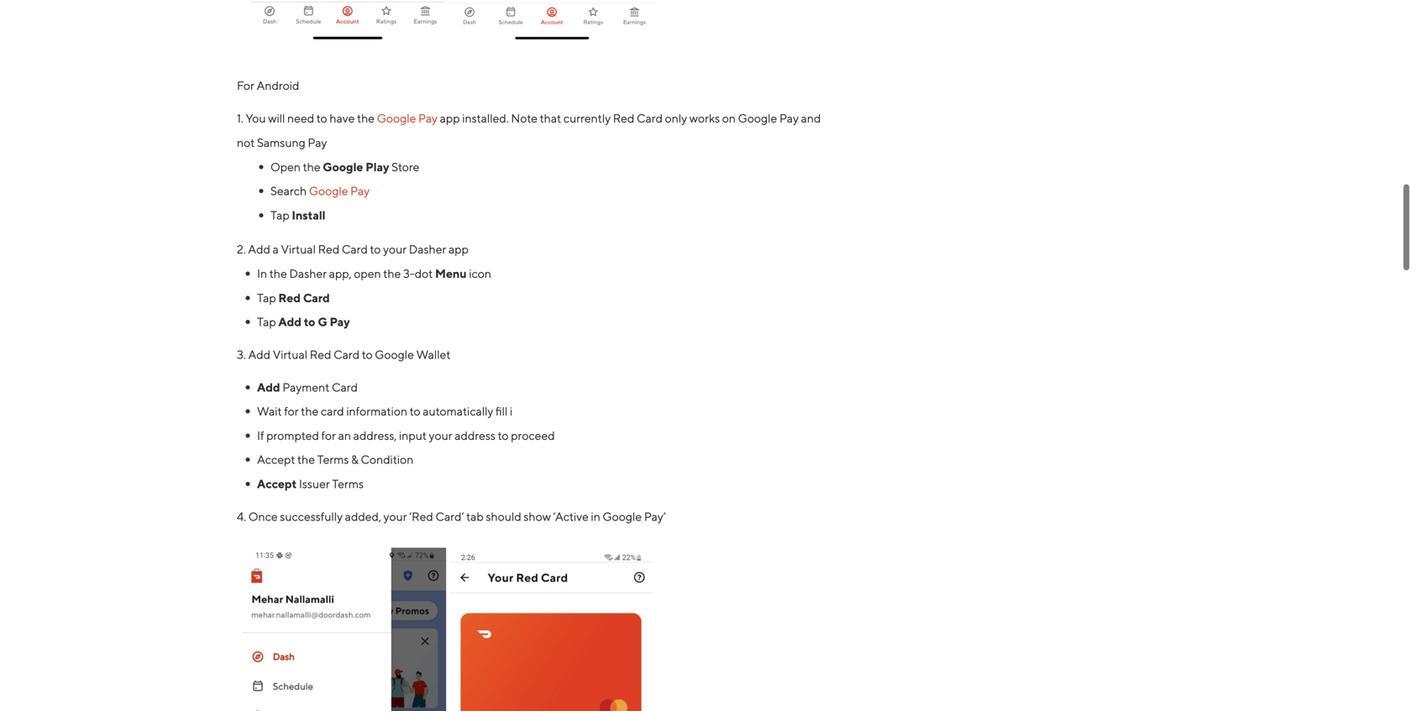 Task type: vqa. For each thing, say whether or not it's contained in the screenshot.
&
yes



Task type: locate. For each thing, give the bounding box(es) containing it.
payment
[[282, 380, 330, 394]]

4. once successfully added, your 'red card' tab should show 'active in google pay'
[[237, 510, 666, 524]]

google pay link down open the google play store
[[309, 184, 370, 198]]

note
[[511, 111, 538, 125]]

the up search google pay
[[303, 160, 321, 174]]

prompted
[[266, 429, 319, 443]]

0 horizontal spatial google pay link
[[309, 184, 370, 198]]

app up menu
[[449, 242, 469, 256]]

2.
[[237, 242, 246, 256]]

2 accept from the top
[[257, 477, 297, 491]]

1.
[[237, 111, 243, 125]]

card
[[637, 111, 663, 125], [342, 242, 368, 256], [303, 291, 330, 305], [334, 348, 360, 362], [332, 380, 358, 394]]

tap down in
[[257, 291, 276, 305]]

1 vertical spatial google pay link
[[309, 184, 370, 198]]

virtual down tap add to g pay
[[273, 348, 308, 362]]

app installed. note that currently red card only works on google pay and not samsung pay
[[237, 111, 821, 150]]

dasher
[[409, 242, 446, 256], [289, 267, 327, 281]]

0 vertical spatial tap
[[271, 208, 290, 222]]

your left 'red
[[384, 510, 407, 524]]

terms left &
[[317, 453, 349, 467]]

tap down search
[[271, 208, 290, 222]]

google pay link up store
[[377, 111, 438, 125]]

tap for tap install
[[271, 208, 290, 222]]

add down 'tap red card'
[[278, 315, 302, 329]]

pay
[[418, 111, 438, 125], [780, 111, 799, 125], [308, 136, 327, 150], [350, 184, 370, 198], [330, 315, 350, 329]]

successfully
[[280, 510, 343, 524]]

works
[[690, 111, 720, 125]]

the right the "have"
[[357, 111, 375, 125]]

google
[[377, 111, 416, 125], [738, 111, 777, 125], [323, 160, 363, 174], [309, 184, 348, 198], [375, 348, 414, 362], [603, 510, 642, 524]]

condition
[[361, 453, 414, 467]]

accept down if
[[257, 453, 295, 467]]

terms down &
[[332, 477, 364, 491]]

virtual right a
[[281, 242, 316, 256]]

virtual
[[281, 242, 316, 256], [273, 348, 308, 362]]

app
[[440, 111, 460, 125], [449, 242, 469, 256]]

show
[[524, 510, 551, 524]]

once
[[248, 510, 278, 524]]

to
[[317, 111, 327, 125], [370, 242, 381, 256], [304, 315, 315, 329], [362, 348, 373, 362], [410, 405, 421, 418], [498, 429, 509, 443]]

pay left and
[[780, 111, 799, 125]]

add left a
[[248, 242, 270, 256]]

1 vertical spatial user-added image image
[[237, 548, 657, 712]]

pay right "g"
[[330, 315, 350, 329]]

information
[[346, 405, 407, 418]]

should
[[486, 510, 521, 524]]

0 horizontal spatial for
[[284, 405, 299, 418]]

dasher up 'tap red card'
[[289, 267, 327, 281]]

red
[[613, 111, 635, 125], [318, 242, 340, 256], [278, 291, 301, 305], [310, 348, 331, 362]]

google up search google pay
[[323, 160, 363, 174]]

wait
[[257, 405, 282, 418]]

automatically
[[423, 405, 493, 418]]

1 vertical spatial tap
[[257, 291, 276, 305]]

0 vertical spatial your
[[383, 242, 407, 256]]

red down "g"
[[310, 348, 331, 362]]

0 vertical spatial accept
[[257, 453, 295, 467]]

add
[[248, 242, 270, 256], [278, 315, 302, 329], [248, 348, 271, 362], [257, 380, 280, 394]]

0 vertical spatial google pay link
[[377, 111, 438, 125]]

dasher up 'dot'
[[409, 242, 446, 256]]

0 vertical spatial for
[[284, 405, 299, 418]]

your right the input
[[429, 429, 452, 443]]

address
[[455, 429, 496, 443]]

red up tap add to g pay
[[278, 291, 301, 305]]

1 vertical spatial virtual
[[273, 348, 308, 362]]

google down open the google play store
[[309, 184, 348, 198]]

tap down 'tap red card'
[[257, 315, 276, 329]]

app left installed.
[[440, 111, 460, 125]]

for left an at the left bottom of the page
[[321, 429, 336, 443]]

card inside app installed. note that currently red card only works on google pay and not samsung pay
[[637, 111, 663, 125]]

1 horizontal spatial google pay link
[[377, 111, 438, 125]]

card left only
[[637, 111, 663, 125]]

your up 3-
[[383, 242, 407, 256]]

your
[[383, 242, 407, 256], [429, 429, 452, 443], [384, 510, 407, 524]]

accept issuer terms
[[257, 477, 364, 491]]

1. you will need to have the google pay
[[237, 111, 438, 125]]

card up "g"
[[303, 291, 330, 305]]

terms for issuer
[[332, 477, 364, 491]]

for
[[284, 405, 299, 418], [321, 429, 336, 443]]

1 vertical spatial terms
[[332, 477, 364, 491]]

0 vertical spatial dasher
[[409, 242, 446, 256]]

accept up once
[[257, 477, 297, 491]]

google right on
[[738, 111, 777, 125]]

0 vertical spatial user-added image image
[[237, 0, 657, 45]]

i
[[510, 405, 513, 418]]

the left 3-
[[383, 267, 401, 281]]

'red
[[409, 510, 433, 524]]

will
[[268, 111, 285, 125]]

for right wait
[[284, 405, 299, 418]]

1 accept from the top
[[257, 453, 295, 467]]

1 vertical spatial app
[[449, 242, 469, 256]]

open
[[354, 267, 381, 281]]

need
[[287, 111, 314, 125]]

play
[[366, 160, 389, 174]]

google pay link for 1. you will need to have the
[[377, 111, 438, 125]]

accept for accept the terms & condition
[[257, 453, 295, 467]]

1 horizontal spatial for
[[321, 429, 336, 443]]

g
[[318, 315, 327, 329]]

the
[[357, 111, 375, 125], [303, 160, 321, 174], [269, 267, 287, 281], [383, 267, 401, 281], [301, 405, 319, 418], [297, 453, 315, 467]]

card up card
[[332, 380, 358, 394]]

accept
[[257, 453, 295, 467], [257, 477, 297, 491]]

0 vertical spatial terms
[[317, 453, 349, 467]]

app inside app installed. note that currently red card only works on google pay and not samsung pay
[[440, 111, 460, 125]]

1 horizontal spatial dasher
[[409, 242, 446, 256]]

to up information
[[362, 348, 373, 362]]

2. add a virtual red card to your dasher app
[[237, 242, 469, 256]]

red right currently
[[613, 111, 635, 125]]

for android
[[237, 79, 299, 93]]

1 vertical spatial your
[[429, 429, 452, 443]]

to left the "have"
[[317, 111, 327, 125]]

if
[[257, 429, 264, 443]]

search
[[271, 184, 307, 198]]

tap
[[271, 208, 290, 222], [257, 291, 276, 305], [257, 315, 276, 329]]

input
[[399, 429, 427, 443]]

add for tap
[[278, 315, 302, 329]]

2 vertical spatial tap
[[257, 315, 276, 329]]

to up the input
[[410, 405, 421, 418]]

tap install
[[271, 208, 326, 222]]

google up store
[[377, 111, 416, 125]]

pay up store
[[418, 111, 438, 125]]

user-added image image
[[237, 0, 657, 45], [237, 548, 657, 712]]

add for 2.
[[248, 242, 270, 256]]

google left wallet
[[375, 348, 414, 362]]

google pay link
[[377, 111, 438, 125], [309, 184, 370, 198]]

0 horizontal spatial dasher
[[289, 267, 327, 281]]

0 vertical spatial app
[[440, 111, 460, 125]]

add right 3.
[[248, 348, 271, 362]]

card'
[[436, 510, 464, 524]]

google inside app installed. note that currently red card only works on google pay and not samsung pay
[[738, 111, 777, 125]]

the right in
[[269, 267, 287, 281]]

the left card
[[301, 405, 319, 418]]

in
[[257, 267, 267, 281]]

1 vertical spatial accept
[[257, 477, 297, 491]]

accept for accept issuer terms
[[257, 477, 297, 491]]

terms
[[317, 453, 349, 467], [332, 477, 364, 491]]

issuer
[[299, 477, 330, 491]]



Task type: describe. For each thing, give the bounding box(es) containing it.
card up add payment card
[[334, 348, 360, 362]]

1 vertical spatial dasher
[[289, 267, 327, 281]]

3.
[[237, 348, 246, 362]]

samsung
[[257, 136, 306, 150]]

tap for tap add to g pay
[[257, 315, 276, 329]]

to up in the dasher app, open the 3-dot menu icon at the left of the page
[[370, 242, 381, 256]]

2 user-added image image from the top
[[237, 548, 657, 712]]

that
[[540, 111, 561, 125]]

3-
[[403, 267, 415, 281]]

1 user-added image image from the top
[[237, 0, 657, 45]]

open the google play store
[[271, 160, 420, 174]]

tap for tap red card
[[257, 291, 276, 305]]

to left "g"
[[304, 315, 315, 329]]

installed.
[[462, 111, 509, 125]]

red up app,
[[318, 242, 340, 256]]

an
[[338, 429, 351, 443]]

for
[[237, 79, 254, 93]]

the up accept issuer terms
[[297, 453, 315, 467]]

accept the terms & condition
[[257, 453, 414, 467]]

if prompted for an address, input your address to proceed
[[257, 429, 555, 443]]

4.
[[237, 510, 246, 524]]

google right in
[[603, 510, 642, 524]]

in
[[591, 510, 601, 524]]

fill
[[496, 405, 508, 418]]

on
[[722, 111, 736, 125]]

2 vertical spatial your
[[384, 510, 407, 524]]

icon
[[469, 267, 491, 281]]

0 vertical spatial virtual
[[281, 242, 316, 256]]

proceed
[[511, 429, 555, 443]]

1 vertical spatial for
[[321, 429, 336, 443]]

card
[[321, 405, 344, 418]]

add payment card
[[257, 380, 358, 394]]

pay down open the google play store
[[350, 184, 370, 198]]

have
[[330, 111, 355, 125]]

google pay link for search
[[309, 184, 370, 198]]

menu
[[435, 267, 467, 281]]

card up open
[[342, 242, 368, 256]]

red inside app installed. note that currently red card only works on google pay and not samsung pay
[[613, 111, 635, 125]]

add for 3.
[[248, 348, 271, 362]]

pay'
[[644, 510, 666, 524]]

app,
[[329, 267, 352, 281]]

tab
[[466, 510, 484, 524]]

tap add to g pay
[[257, 315, 350, 329]]

open
[[271, 160, 301, 174]]

wallet
[[416, 348, 451, 362]]

'active
[[553, 510, 589, 524]]

not
[[237, 136, 255, 150]]

you
[[246, 111, 266, 125]]

dot
[[415, 267, 433, 281]]

address,
[[353, 429, 397, 443]]

only
[[665, 111, 687, 125]]

tap red card
[[257, 291, 330, 305]]

to down fill
[[498, 429, 509, 443]]

android
[[257, 79, 299, 93]]

wait for the card information to automatically fill i
[[257, 405, 513, 418]]

pay down need
[[308, 136, 327, 150]]

3. add virtual red card to google wallet
[[237, 348, 451, 362]]

and
[[801, 111, 821, 125]]

added,
[[345, 510, 381, 524]]

add up wait
[[257, 380, 280, 394]]

&
[[351, 453, 359, 467]]

a
[[273, 242, 279, 256]]

store
[[392, 160, 420, 174]]

search google pay
[[271, 184, 370, 198]]

in the dasher app, open the 3-dot menu icon
[[257, 267, 491, 281]]

currently
[[564, 111, 611, 125]]

terms for the
[[317, 453, 349, 467]]

install
[[292, 208, 326, 222]]



